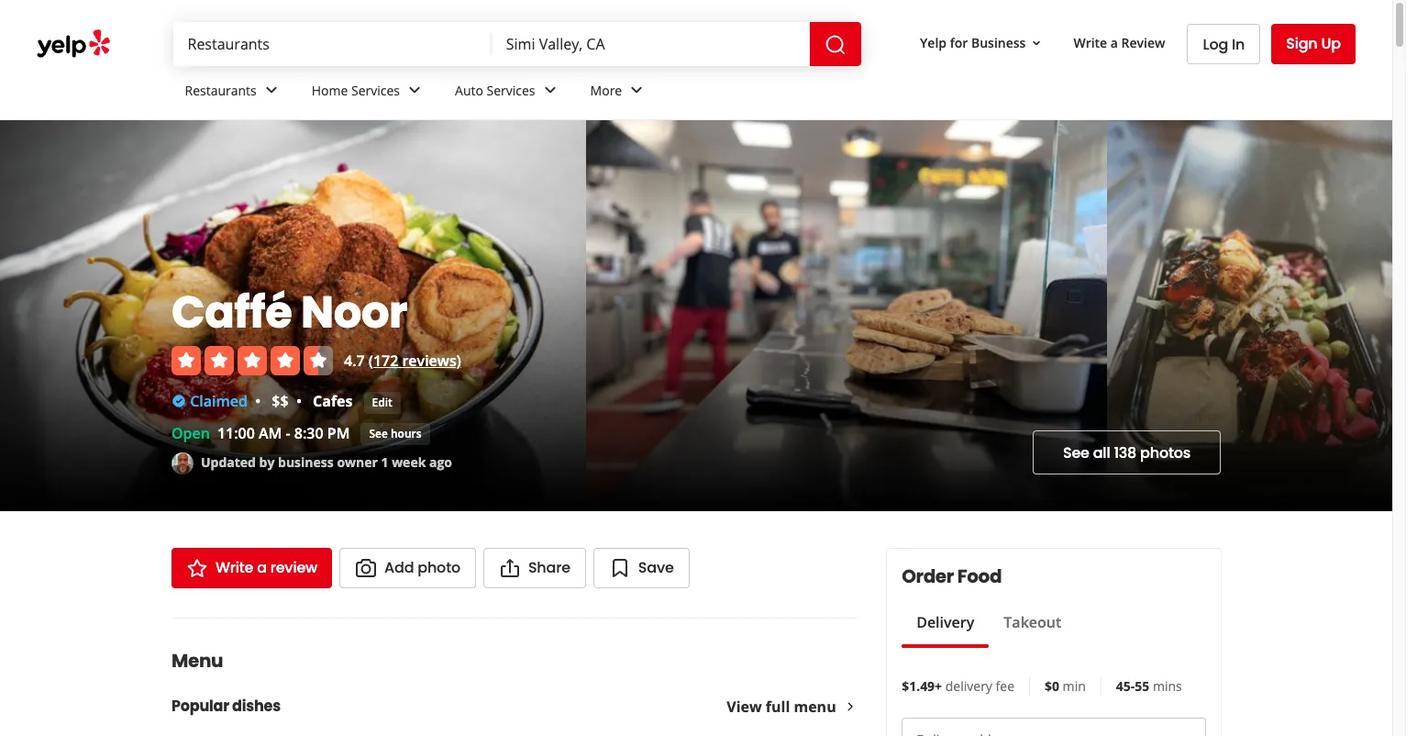 Task type: describe. For each thing, give the bounding box(es) containing it.
restaurants
[[185, 81, 257, 99]]

(172
[[369, 350, 399, 370]]

see for see all 138 photos
[[1064, 442, 1090, 463]]

photo of caffé noor - simi valley , ca, us. pita bread image
[[587, 120, 1108, 511]]

ago
[[429, 453, 452, 470]]

view full menu
[[727, 697, 837, 717]]

add photo link
[[340, 548, 476, 588]]

fee
[[996, 677, 1015, 695]]

reviews)
[[402, 350, 461, 370]]

auto services link
[[441, 66, 576, 119]]

24 chevron down v2 image for restaurants
[[260, 79, 282, 101]]

sign up link
[[1272, 24, 1356, 64]]

share button
[[484, 548, 586, 588]]

add photo
[[385, 557, 461, 578]]

edit
[[372, 394, 393, 410]]

for
[[950, 34, 969, 51]]

see hours
[[369, 425, 422, 441]]

full
[[766, 697, 790, 717]]

cafes
[[313, 391, 353, 411]]

24 share v2 image
[[499, 557, 521, 579]]

open
[[172, 423, 210, 443]]

24 save outline v2 image
[[609, 557, 631, 579]]

24 chevron down v2 image for auto services
[[539, 79, 561, 101]]

see for see hours
[[369, 425, 388, 441]]

view full menu link
[[727, 697, 857, 717]]

sign
[[1287, 33, 1318, 54]]

a for review
[[1111, 34, 1119, 51]]

see all 138 photos link
[[1033, 430, 1221, 474]]

business categories element
[[170, 66, 1356, 119]]

log in
[[1204, 33, 1246, 55]]

-
[[286, 423, 291, 443]]

week
[[392, 453, 426, 470]]

business
[[972, 34, 1026, 51]]

restaurants link
[[170, 66, 297, 119]]

(172 reviews) link
[[369, 350, 461, 370]]

caffé noor
[[172, 281, 408, 343]]

pm
[[327, 423, 350, 443]]

in
[[1232, 33, 1246, 55]]

8:30
[[294, 423, 324, 443]]

by
[[259, 453, 275, 470]]

log in link
[[1188, 24, 1261, 64]]

write a review link
[[1067, 26, 1173, 59]]

4.7 star rating image
[[172, 346, 333, 375]]

45-
[[1116, 677, 1135, 695]]

open 11:00 am - 8:30 pm
[[172, 423, 350, 443]]

see all 138 photos
[[1064, 442, 1191, 463]]

photo
[[418, 557, 461, 578]]

1
[[381, 453, 389, 470]]

updated by business owner 1 week ago
[[201, 453, 452, 470]]

mins
[[1153, 677, 1182, 695]]

dishes
[[232, 696, 281, 717]]

delivery
[[945, 677, 992, 695]]

review
[[1122, 34, 1166, 51]]

home
[[312, 81, 348, 99]]

138
[[1114, 442, 1137, 463]]

more
[[591, 81, 622, 99]]

$1.49+ delivery fee
[[902, 677, 1015, 695]]

24 camera v2 image
[[355, 557, 377, 579]]

write a review
[[1074, 34, 1166, 51]]

yelp for business button
[[913, 26, 1052, 59]]

16 chevron down v2 image
[[1030, 36, 1045, 50]]

55
[[1135, 677, 1150, 695]]

24 chevron down v2 image for more
[[626, 79, 648, 101]]

24 chevron down v2 image for home services
[[404, 79, 426, 101]]

menu
[[794, 697, 837, 717]]

yelp
[[921, 34, 947, 51]]

24 star v2 image
[[186, 557, 208, 579]]

14 chevron right outline image
[[844, 700, 857, 713]]

4.7 (172 reviews)
[[344, 350, 461, 370]]

photo of caffé noor - simi valley , ca, us. falafel bowl image
[[0, 120, 587, 511]]

edit button
[[364, 392, 401, 414]]

none field find
[[188, 34, 477, 54]]

$$
[[272, 391, 289, 411]]

am
[[259, 423, 282, 443]]

4.7
[[344, 350, 365, 370]]



Task type: vqa. For each thing, say whether or not it's contained in the screenshot.
What's Good within the tab list
no



Task type: locate. For each thing, give the bounding box(es) containing it.
see
[[369, 425, 388, 441], [1064, 442, 1090, 463]]

24 chevron down v2 image right more
[[626, 79, 648, 101]]

popular
[[172, 696, 229, 717]]

11:00
[[217, 423, 255, 443]]

16 claim filled v2 image
[[172, 393, 186, 408]]

24 chevron down v2 image inside more link
[[626, 79, 648, 101]]

services
[[352, 81, 400, 99], [487, 81, 536, 99]]

1 vertical spatial write
[[216, 557, 253, 578]]

none field up home
[[188, 34, 477, 54]]

1 none field from the left
[[188, 34, 477, 54]]

1 horizontal spatial none field
[[506, 34, 796, 54]]

home services link
[[297, 66, 441, 119]]

log
[[1204, 33, 1229, 55]]

up
[[1322, 33, 1342, 54]]

share
[[529, 557, 571, 578]]

services for home services
[[352, 81, 400, 99]]

0 vertical spatial a
[[1111, 34, 1119, 51]]

write left review
[[1074, 34, 1108, 51]]

0 horizontal spatial a
[[257, 557, 267, 578]]

0 horizontal spatial 24 chevron down v2 image
[[260, 79, 282, 101]]

1 horizontal spatial 24 chevron down v2 image
[[539, 79, 561, 101]]

1 24 chevron down v2 image from the left
[[404, 79, 426, 101]]

review
[[270, 557, 318, 578]]

see left the "hours"
[[369, 425, 388, 441]]

auto services
[[455, 81, 536, 99]]

services right auto
[[487, 81, 536, 99]]

see left all
[[1064, 442, 1090, 463]]

photo of caffé noor - simi valley , ca, us. chicken plate image
[[1108, 120, 1401, 511]]

24 chevron down v2 image right auto services
[[539, 79, 561, 101]]

noor
[[301, 281, 408, 343]]

a
[[1111, 34, 1119, 51], [257, 557, 267, 578]]

0 horizontal spatial 24 chevron down v2 image
[[404, 79, 426, 101]]

1 horizontal spatial services
[[487, 81, 536, 99]]

1 horizontal spatial write
[[1074, 34, 1108, 51]]

home services
[[312, 81, 400, 99]]

None field
[[188, 34, 477, 54], [506, 34, 796, 54]]

tab list containing delivery
[[902, 611, 1076, 648]]

all
[[1094, 442, 1111, 463]]

1 horizontal spatial see
[[1064, 442, 1090, 463]]

a for review
[[257, 557, 267, 578]]

0 horizontal spatial write
[[216, 557, 253, 578]]

$0 min
[[1045, 677, 1086, 695]]

$1.49+
[[902, 677, 942, 695]]

more link
[[576, 66, 663, 119]]

none field up more link
[[506, 34, 796, 54]]

claimed
[[190, 391, 248, 411]]

order
[[902, 563, 954, 589]]

write for write a review
[[1074, 34, 1108, 51]]

write for write a review
[[216, 557, 253, 578]]

24 chevron down v2 image inside the auto services link
[[539, 79, 561, 101]]

updated
[[201, 453, 256, 470]]

see hours link
[[361, 423, 430, 445]]

write right 24 star v2 icon
[[216, 557, 253, 578]]

food
[[957, 563, 1002, 589]]

add
[[385, 557, 414, 578]]

min
[[1063, 677, 1086, 695]]

sign up
[[1287, 33, 1342, 54]]

menu
[[172, 648, 223, 674]]

2 24 chevron down v2 image from the left
[[626, 79, 648, 101]]

takeout
[[1004, 612, 1062, 632]]

auto
[[455, 81, 484, 99]]

24 chevron down v2 image
[[260, 79, 282, 101], [539, 79, 561, 101]]

1 vertical spatial see
[[1064, 442, 1090, 463]]

photos
[[1141, 442, 1191, 463]]

delivery tab panel
[[902, 648, 1076, 655]]

45-55 mins
[[1116, 677, 1182, 695]]

save
[[639, 557, 674, 578]]

services for auto services
[[487, 81, 536, 99]]

2 none field from the left
[[506, 34, 796, 54]]

1 24 chevron down v2 image from the left
[[260, 79, 282, 101]]

write a review
[[216, 557, 318, 578]]

menu element
[[142, 618, 920, 736]]

1 horizontal spatial a
[[1111, 34, 1119, 51]]

save button
[[594, 548, 690, 588]]

2 24 chevron down v2 image from the left
[[539, 79, 561, 101]]

yelp for business
[[921, 34, 1026, 51]]

24 chevron down v2 image inside restaurants link
[[260, 79, 282, 101]]

business
[[278, 453, 334, 470]]

popular dishes
[[172, 696, 281, 717]]

write inside write a review link
[[216, 557, 253, 578]]

services right home
[[352, 81, 400, 99]]

caffé
[[172, 281, 292, 343]]

0 horizontal spatial none field
[[188, 34, 477, 54]]

owner
[[337, 453, 378, 470]]

None search field
[[173, 22, 865, 66]]

write inside write a review link
[[1074, 34, 1108, 51]]

view
[[727, 697, 762, 717]]

1 horizontal spatial 24 chevron down v2 image
[[626, 79, 648, 101]]

write a review link
[[172, 548, 332, 588]]

Find text field
[[188, 34, 477, 54]]

tab list
[[902, 611, 1076, 648]]

cafes link
[[313, 391, 353, 411]]

0 vertical spatial see
[[369, 425, 388, 441]]

24 chevron down v2 image left auto
[[404, 79, 426, 101]]

1 services from the left
[[352, 81, 400, 99]]

order food
[[902, 563, 1002, 589]]

hours
[[391, 425, 422, 441]]

delivery
[[916, 612, 974, 632]]

24 chevron down v2 image
[[404, 79, 426, 101], [626, 79, 648, 101]]

0 vertical spatial write
[[1074, 34, 1108, 51]]

$0
[[1045, 677, 1059, 695]]

Near text field
[[506, 34, 796, 54]]

24 chevron down v2 image inside home services link
[[404, 79, 426, 101]]

2 services from the left
[[487, 81, 536, 99]]

1 vertical spatial a
[[257, 557, 267, 578]]

0 horizontal spatial see
[[369, 425, 388, 441]]

0 horizontal spatial services
[[352, 81, 400, 99]]

write
[[1074, 34, 1108, 51], [216, 557, 253, 578]]

24 chevron down v2 image right restaurants
[[260, 79, 282, 101]]

search image
[[825, 34, 847, 56]]

none field "near"
[[506, 34, 796, 54]]



